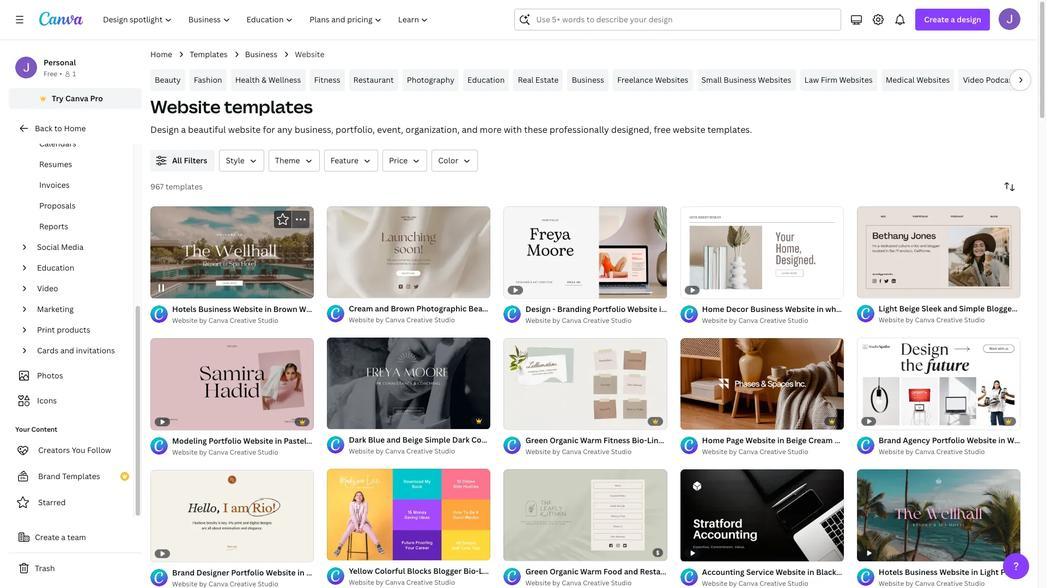 Task type: locate. For each thing, give the bounding box(es) containing it.
1
[[72, 69, 76, 78], [688, 417, 691, 425], [335, 417, 338, 425]]

1 horizontal spatial 1
[[335, 417, 338, 425]]

print
[[37, 325, 55, 335]]

2 organic from the top
[[550, 567, 578, 577]]

create for create a design
[[924, 14, 949, 25]]

modern left agency
[[865, 435, 894, 446]]

warm
[[580, 435, 602, 446], [835, 435, 856, 446], [580, 567, 602, 577], [378, 567, 400, 578]]

calendars link
[[17, 133, 133, 154]]

green for green organic warm food and restaurant bio-link website
[[525, 567, 548, 577]]

modern inside home page website in beige cream warm & modern style website by canva creative studio
[[865, 435, 894, 446]]

1 horizontal spatial modern
[[865, 435, 894, 446]]

business right hotels
[[198, 304, 231, 314]]

brand up starred
[[38, 471, 60, 482]]

& inside health & wellness link
[[262, 75, 267, 85]]

by inside the accounting service website in black and white photographic style website by canva creative studio
[[729, 579, 737, 588]]

1 horizontal spatial of
[[693, 417, 701, 425]]

fitness right resume
[[604, 435, 630, 446]]

real
[[518, 75, 534, 85]]

photographic inside cream and brown photographic beauty site launch website website by canva creative studio
[[416, 304, 467, 314]]

beautiful
[[188, 124, 226, 136]]

brand for brand templates
[[38, 471, 60, 482]]

white inside hotels business website in brown white modern elegance style website by canva creative studio
[[299, 304, 321, 314]]

canva inside dark blue and beige simple dark consultancy portfolio & resume website website by canva creative studio
[[385, 447, 405, 456]]

create left team
[[35, 532, 59, 543]]

studio
[[434, 316, 455, 325], [964, 316, 985, 325], [258, 316, 278, 325], [611, 316, 632, 325], [788, 316, 808, 325], [434, 447, 455, 456], [611, 447, 632, 457], [788, 447, 808, 457], [964, 447, 985, 457], [258, 448, 278, 457], [434, 578, 455, 588], [611, 579, 632, 588], [788, 579, 808, 588], [964, 579, 985, 588]]

0 horizontal spatial a
[[61, 532, 65, 543]]

brand left agency
[[879, 435, 901, 446]]

0 vertical spatial education link
[[463, 69, 509, 91]]

in
[[265, 304, 272, 314], [777, 435, 784, 446], [998, 435, 1005, 446], [807, 567, 814, 577], [298, 567, 304, 578]]

websites inside law firm websites link
[[839, 75, 873, 85]]

your
[[15, 425, 30, 434]]

fitness right wellness
[[314, 75, 340, 85]]

websites inside "freelance websites" link
[[655, 75, 688, 85]]

templates up for on the top
[[224, 95, 313, 118]]

1 vertical spatial fitness
[[604, 435, 630, 446]]

websites right medical at the right of the page
[[917, 75, 950, 85]]

canva inside home page website in beige cream warm & modern style website by canva creative studio
[[738, 447, 758, 457]]

creative inside cream and brown photographic beauty site launch website website by canva creative studio
[[406, 316, 433, 325]]

bio- inside yellow colorful blocks blogger bio-link website website by canva creative studio
[[464, 566, 479, 577]]

green inside green organic warm food and restaurant bio-link website website by canva creative studio
[[525, 567, 548, 577]]

1 vertical spatial organic
[[550, 567, 578, 577]]

dark left blue
[[349, 435, 366, 445]]

style inside button
[[226, 155, 245, 166]]

beauty inside cream and brown photographic beauty site launch website website by canva creative studio
[[468, 304, 495, 314]]

0 vertical spatial white
[[299, 304, 321, 314]]

2 dark from the left
[[452, 435, 470, 445]]

green organic warm fitness bio-link website link
[[525, 435, 694, 447]]

education for education link to the top
[[468, 75, 505, 85]]

dark left consultancy
[[452, 435, 470, 445]]

0 vertical spatial blogger
[[987, 304, 1015, 314]]

0 horizontal spatial bio-
[[464, 566, 479, 577]]

education down social media
[[37, 263, 74, 273]]

0 horizontal spatial home
[[64, 123, 86, 133]]

hotels
[[172, 304, 197, 314]]

0 horizontal spatial fitness
[[314, 75, 340, 85]]

websites right freelance
[[655, 75, 688, 85]]

business up health & wellness
[[245, 49, 277, 59]]

try canva pro
[[52, 93, 103, 104]]

templates
[[224, 95, 313, 118], [166, 181, 203, 192]]

resume
[[561, 435, 591, 445]]

in inside home page website in beige cream warm & modern style website by canva creative studio
[[777, 435, 784, 446]]

beige
[[899, 304, 920, 314], [402, 435, 423, 445], [786, 435, 807, 446], [306, 567, 327, 578]]

portfolio right designer
[[231, 567, 264, 578]]

fitness inside green organic warm fitness bio-link website website by canva creative studio
[[604, 435, 630, 446]]

brand agency portfolio website in white blac link
[[879, 435, 1046, 447]]

restaurant right fitness link
[[353, 75, 394, 85]]

in for accounting service website in black and white photographic style
[[807, 567, 814, 577]]

website by canva creative studio link for green organic warm fitness bio-link website
[[525, 447, 667, 458]]

of left 5
[[339, 417, 347, 425]]

by inside home page website in beige cream warm & modern style website by canva creative studio
[[729, 447, 737, 457]]

home page website in beige cream warm & modern style website by canva creative studio
[[702, 435, 915, 457]]

designer
[[196, 567, 229, 578]]

content
[[31, 425, 57, 434]]

0 horizontal spatial beauty
[[155, 75, 181, 85]]

1 vertical spatial green
[[525, 567, 548, 577]]

organic inside green organic warm food and restaurant bio-link website website by canva creative studio
[[550, 567, 578, 577]]

home up beauty link on the top left of the page
[[150, 49, 172, 59]]

1 for dark blue and beige simple dark consultancy portfolio & resume website
[[335, 417, 338, 425]]

creative inside light beige sleek and simple blogger persona website by canva creative studio
[[936, 316, 963, 325]]

feature button
[[324, 150, 378, 172]]

0 horizontal spatial portfolio
[[231, 567, 264, 578]]

templates down all filters button
[[166, 181, 203, 192]]

brown inside cream and brown photographic beauty site launch website website by canva creative studio
[[391, 304, 415, 314]]

1 vertical spatial video
[[37, 283, 58, 294]]

website by canva creative studio link for accounting service website in black and white photographic style
[[702, 579, 844, 588]]

studio inside home page website in beige cream warm & modern style website by canva creative studio
[[788, 447, 808, 457]]

2 horizontal spatial bio-
[[683, 567, 698, 577]]

2 vertical spatial brand
[[172, 567, 195, 578]]

canva inside yellow colorful blocks blogger bio-link website website by canva creative studio
[[385, 578, 405, 588]]

style inside the accounting service website in black and white photographic style website by canva creative studio
[[929, 567, 948, 577]]

price button
[[382, 150, 427, 172]]

1 vertical spatial education
[[37, 263, 74, 273]]

video up "marketing"
[[37, 283, 58, 294]]

1 vertical spatial blogger
[[433, 566, 462, 577]]

0 horizontal spatial &
[[262, 75, 267, 85]]

restaurant inside green organic warm food and restaurant bio-link website website by canva creative studio
[[640, 567, 681, 577]]

cards
[[37, 345, 58, 356]]

0 vertical spatial education
[[468, 75, 505, 85]]

and inside dark blue and beige simple dark consultancy portfolio & resume website website by canva creative studio
[[387, 435, 401, 445]]

2 green from the top
[[525, 567, 548, 577]]

persona
[[1017, 304, 1046, 314]]

2 horizontal spatial home
[[702, 435, 724, 446]]

canva inside cream and brown photographic beauty site launch website website by canva creative studio
[[385, 316, 405, 325]]

feature
[[331, 155, 358, 166]]

light beige sleek and simple blogger persona link
[[879, 303, 1046, 315]]

0 horizontal spatial templates
[[166, 181, 203, 192]]

0 horizontal spatial simple
[[425, 435, 450, 445]]

filters
[[184, 155, 207, 166]]

link
[[647, 435, 663, 446], [479, 566, 494, 577], [698, 567, 713, 577]]

create inside "button"
[[35, 532, 59, 543]]

1 horizontal spatial education link
[[463, 69, 509, 91]]

1 vertical spatial home
[[64, 123, 86, 133]]

1 left 7
[[688, 417, 691, 425]]

personal
[[44, 57, 76, 68]]

photos link
[[15, 366, 127, 386]]

0 vertical spatial simple
[[959, 304, 985, 314]]

social media
[[37, 242, 84, 252]]

business link right estate
[[567, 69, 609, 91]]

2 horizontal spatial brand
[[879, 435, 901, 446]]

a inside dropdown button
[[951, 14, 955, 25]]

and inside light beige sleek and simple blogger persona website by canva creative studio
[[943, 304, 957, 314]]

cream and brown photographic beauty site launch website website by canva creative studio
[[349, 304, 572, 325]]

cream inside home page website in beige cream warm & modern style website by canva creative studio
[[808, 435, 833, 446]]

1 horizontal spatial website
[[673, 124, 705, 136]]

brand left designer
[[172, 567, 195, 578]]

white inside brand agency portfolio website in white blac website by canva creative studio
[[1007, 435, 1029, 446]]

theme
[[275, 155, 300, 166]]

beauty down the home link
[[155, 75, 181, 85]]

templates down the you
[[62, 471, 100, 482]]

1 for home page website in beige cream warm & modern style
[[688, 417, 691, 425]]

1 horizontal spatial fitness
[[604, 435, 630, 446]]

warm inside green organic warm fitness bio-link website website by canva creative studio
[[580, 435, 602, 446]]

beauty left site
[[468, 304, 495, 314]]

dark
[[349, 435, 366, 445], [452, 435, 470, 445]]

bio- inside green organic warm fitness bio-link website website by canva creative studio
[[632, 435, 647, 446]]

1 of 7
[[688, 417, 705, 425]]

green
[[525, 435, 548, 446], [525, 567, 548, 577]]

0 horizontal spatial link
[[479, 566, 494, 577]]

business link
[[245, 48, 277, 60], [567, 69, 609, 91]]

1 right '•'
[[72, 69, 76, 78]]

2 website from the left
[[673, 124, 705, 136]]

2 vertical spatial white
[[854, 567, 876, 577]]

green organic warm food and restaurant bio-link website website by canva creative studio
[[525, 567, 745, 588]]

1 horizontal spatial photographic
[[877, 567, 928, 577]]

0 horizontal spatial blogger
[[433, 566, 462, 577]]

home down 7
[[702, 435, 724, 446]]

0 horizontal spatial restaurant
[[353, 75, 394, 85]]

home inside home page website in beige cream warm & modern style website by canva creative studio
[[702, 435, 724, 446]]

create left design
[[924, 14, 949, 25]]

style
[[226, 155, 245, 166], [389, 304, 408, 314], [896, 435, 915, 446], [929, 567, 948, 577], [430, 567, 449, 578]]

websites left the law
[[758, 75, 791, 85]]

2 horizontal spatial a
[[951, 14, 955, 25]]

1 horizontal spatial restaurant
[[640, 567, 681, 577]]

1 vertical spatial business link
[[567, 69, 609, 91]]

0 vertical spatial fitness
[[314, 75, 340, 85]]

1 vertical spatial cream
[[808, 435, 833, 446]]

templates for 967
[[166, 181, 203, 192]]

2 horizontal spatial link
[[698, 567, 713, 577]]

studio inside yellow colorful blocks blogger bio-link website website by canva creative studio
[[434, 578, 455, 588]]

0 horizontal spatial of
[[339, 417, 347, 425]]

modern left the 'elegance'
[[323, 304, 352, 314]]

1 left 5
[[335, 417, 338, 425]]

1 horizontal spatial cream
[[808, 435, 833, 446]]

brand for brand agency portfolio website in white blac website by canva creative studio
[[879, 435, 901, 446]]

link for blogger
[[479, 566, 494, 577]]

link inside green organic warm fitness bio-link website website by canva creative studio
[[647, 435, 663, 446]]

1 horizontal spatial link
[[647, 435, 663, 446]]

1 horizontal spatial white
[[854, 567, 876, 577]]

1 horizontal spatial templates
[[224, 95, 313, 118]]

starred link
[[9, 492, 133, 514]]

beige inside home page website in beige cream warm & modern style website by canva creative studio
[[786, 435, 807, 446]]

0 vertical spatial business link
[[245, 48, 277, 60]]

0 horizontal spatial white
[[299, 304, 321, 314]]

video for video podcast website
[[963, 75, 984, 85]]

proposals link
[[17, 196, 133, 216]]

yellow colorful blocks blogger bio-link website link
[[349, 566, 526, 578]]

marketing
[[37, 304, 74, 314]]

by inside light beige sleek and simple blogger persona website by canva creative studio
[[906, 316, 914, 325]]

portfolio for brand agency portfolio website in white blac website by canva creative studio
[[932, 435, 965, 446]]

creative inside hotels business website in brown white modern elegance style website by canva creative studio
[[230, 316, 256, 325]]

templates inside website templates design a beautiful website for any business, portfolio, event, organization, and more with these professionally designed, free website templates.
[[224, 95, 313, 118]]

home inside back to home link
[[64, 123, 86, 133]]

1 horizontal spatial &
[[554, 435, 560, 445]]

portfolio right agency
[[932, 435, 965, 446]]

0 vertical spatial templates
[[224, 95, 313, 118]]

studio inside green organic warm food and restaurant bio-link website website by canva creative studio
[[611, 579, 632, 588]]

studio inside hotels business website in brown white modern elegance style website by canva creative studio
[[258, 316, 278, 325]]

1 horizontal spatial brand
[[172, 567, 195, 578]]

business inside hotels business website in brown white modern elegance style website by canva creative studio
[[198, 304, 231, 314]]

accounting service website in black and white photographic style website by canva creative studio
[[702, 567, 948, 588]]

website by canva creative studio link
[[349, 315, 491, 326], [879, 315, 1020, 326], [172, 315, 314, 326], [525, 315, 667, 326], [702, 315, 844, 326], [349, 446, 491, 457], [525, 447, 667, 458], [702, 447, 844, 458], [879, 447, 1020, 458], [172, 447, 314, 458], [349, 578, 491, 588], [525, 578, 667, 588], [702, 579, 844, 588], [879, 579, 1020, 588]]

1 vertical spatial restaurant
[[640, 567, 681, 577]]

of left 7
[[693, 417, 701, 425]]

0 vertical spatial organic
[[550, 435, 578, 446]]

by
[[376, 316, 384, 325], [906, 316, 914, 325], [199, 316, 207, 325], [552, 316, 560, 325], [729, 316, 737, 325], [376, 447, 384, 456], [552, 447, 560, 457], [729, 447, 737, 457], [906, 447, 914, 457], [199, 448, 207, 457], [376, 578, 384, 588], [552, 579, 560, 588], [729, 579, 737, 588], [906, 579, 914, 588]]

1 vertical spatial simple
[[425, 435, 450, 445]]

2 horizontal spatial portfolio
[[932, 435, 965, 446]]

website right free
[[673, 124, 705, 136]]

a left team
[[61, 532, 65, 543]]

studio inside brand agency portfolio website in white blac website by canva creative studio
[[964, 447, 985, 457]]

in for hotels business website in brown white modern elegance style
[[265, 304, 272, 314]]

Sort by button
[[999, 176, 1020, 198]]

home right the to
[[64, 123, 86, 133]]

967
[[150, 181, 164, 192]]

creators
[[38, 445, 70, 455]]

with
[[504, 124, 522, 136]]

0 horizontal spatial video
[[37, 283, 58, 294]]

0 horizontal spatial templates
[[62, 471, 100, 482]]

1 of 5
[[335, 417, 353, 425]]

1 horizontal spatial simple
[[959, 304, 985, 314]]

style inside hotels business website in brown white modern elegance style website by canva creative studio
[[389, 304, 408, 314]]

1 vertical spatial beauty
[[468, 304, 495, 314]]

home for home page website in beige cream warm & modern style website by canva creative studio
[[702, 435, 724, 446]]

green organic warm food and restaurant bio-link website link
[[525, 566, 745, 578]]

color
[[438, 155, 458, 166]]

1 websites from the left
[[655, 75, 688, 85]]

blogger right "blocks"
[[433, 566, 462, 577]]

all filters button
[[150, 150, 215, 172]]

1 horizontal spatial bio-
[[632, 435, 647, 446]]

1 horizontal spatial education
[[468, 75, 505, 85]]

0 vertical spatial photographic
[[416, 304, 467, 314]]

fitness link
[[310, 69, 345, 91]]

0 vertical spatial home
[[150, 49, 172, 59]]

portfolio inside dark blue and beige simple dark consultancy portfolio & resume website website by canva creative studio
[[520, 435, 553, 445]]

website inside the video podcast website link
[[1018, 75, 1046, 85]]

1 vertical spatial a
[[181, 124, 186, 136]]

0 horizontal spatial education
[[37, 263, 74, 273]]

None search field
[[515, 9, 841, 31]]

3 websites from the left
[[839, 75, 873, 85]]

1 green from the top
[[525, 435, 548, 446]]

business right estate
[[572, 75, 604, 85]]

restaurant
[[353, 75, 394, 85], [640, 567, 681, 577]]

organization,
[[406, 124, 460, 136]]

green organic warm fitness bio-link website image
[[504, 338, 667, 430]]

video
[[963, 75, 984, 85], [37, 283, 58, 294]]

0 vertical spatial cream
[[349, 304, 373, 314]]

back to home
[[35, 123, 86, 133]]

price
[[389, 155, 408, 166]]

0 horizontal spatial website
[[228, 124, 261, 136]]

4 websites from the left
[[917, 75, 950, 85]]

brand
[[879, 435, 901, 446], [38, 471, 60, 482], [172, 567, 195, 578]]

food
[[604, 567, 622, 577]]

simple inside light beige sleek and simple blogger persona website by canva creative studio
[[959, 304, 985, 314]]

website by canva creative studio
[[525, 316, 632, 325], [702, 316, 808, 325], [172, 448, 278, 457], [879, 579, 985, 588]]

0 vertical spatial video
[[963, 75, 984, 85]]

1 vertical spatial white
[[1007, 435, 1029, 446]]

0 horizontal spatial dark
[[349, 435, 366, 445]]

photographic inside the accounting service website in black and white photographic style website by canva creative studio
[[877, 567, 928, 577]]

beauty inside beauty link
[[155, 75, 181, 85]]

1 horizontal spatial black
[[816, 567, 836, 577]]

small business websites
[[701, 75, 791, 85]]

icons link
[[15, 391, 127, 411]]

podcast
[[986, 75, 1016, 85]]

2 vertical spatial a
[[61, 532, 65, 543]]

website by canva creative studio link for yellow colorful blocks blogger bio-link website
[[349, 578, 491, 588]]

video left podcast
[[963, 75, 984, 85]]

0 vertical spatial green
[[525, 435, 548, 446]]

starred
[[38, 497, 66, 508]]

0 vertical spatial beauty
[[155, 75, 181, 85]]

print products link
[[33, 320, 127, 341]]

yellow colorful blocks blogger bio-link website website by canva creative studio
[[349, 566, 526, 588]]

create inside dropdown button
[[924, 14, 949, 25]]

wellness
[[268, 75, 301, 85]]

simple inside dark blue and beige simple dark consultancy portfolio & resume website website by canva creative studio
[[425, 435, 450, 445]]

accounting service website in black and white photographic style link
[[702, 567, 948, 579]]

studio inside the accounting service website in black and white photographic style website by canva creative studio
[[788, 579, 808, 588]]

0 horizontal spatial cream
[[349, 304, 373, 314]]

1 vertical spatial education link
[[33, 258, 127, 278]]

0 horizontal spatial modern
[[323, 304, 352, 314]]

by inside green organic warm food and restaurant bio-link website website by canva creative studio
[[552, 579, 560, 588]]

light beige sleek and simple blogger personal website image
[[857, 206, 1020, 298]]

and inside green organic warm food and restaurant bio-link website website by canva creative studio
[[624, 567, 638, 577]]

a inside "button"
[[61, 532, 65, 543]]

0 horizontal spatial business link
[[245, 48, 277, 60]]

business link up health & wellness
[[245, 48, 277, 60]]

restaurant down $
[[640, 567, 681, 577]]

2 brown from the left
[[273, 304, 297, 314]]

1 horizontal spatial create
[[924, 14, 949, 25]]

education left real
[[468, 75, 505, 85]]

create
[[924, 14, 949, 25], [35, 532, 59, 543]]

by inside green organic warm fitness bio-link website website by canva creative studio
[[552, 447, 560, 457]]

a right design
[[181, 124, 186, 136]]

link inside green organic warm food and restaurant bio-link website website by canva creative studio
[[698, 567, 713, 577]]

medical websites
[[886, 75, 950, 85]]

invitations
[[76, 345, 115, 356]]

bio- for fitness
[[632, 435, 647, 446]]

portfolio left resume
[[520, 435, 553, 445]]

simple for beige
[[425, 435, 450, 445]]

website by canva creative studio link for home page website in beige cream warm & modern style
[[702, 447, 844, 458]]

small
[[701, 75, 722, 85]]

try canva pro button
[[9, 88, 142, 109]]

website by canva creative studio link for brand agency portfolio website in white blac
[[879, 447, 1020, 458]]

cream and brown photographic beauty site launch website image
[[327, 206, 491, 298]]

free
[[44, 69, 57, 78]]

media
[[61, 242, 84, 252]]

0 horizontal spatial brown
[[273, 304, 297, 314]]

page
[[726, 435, 744, 446]]

1 brown from the left
[[391, 304, 415, 314]]

0 horizontal spatial brand
[[38, 471, 60, 482]]

1 horizontal spatial blogger
[[987, 304, 1015, 314]]

1 vertical spatial brand
[[38, 471, 60, 482]]

creative inside yellow colorful blocks blogger bio-link website website by canva creative studio
[[406, 578, 433, 588]]

0 vertical spatial a
[[951, 14, 955, 25]]

organic for green organic warm food and restaurant bio-link website
[[550, 567, 578, 577]]

websites inside medical websites link
[[917, 75, 950, 85]]

0 horizontal spatial create
[[35, 532, 59, 543]]

education link
[[463, 69, 509, 91], [33, 258, 127, 278]]

education link down media
[[33, 258, 127, 278]]

brand inside brand agency portfolio website in white blac website by canva creative studio
[[879, 435, 901, 446]]

canva inside brand agency portfolio website in white blac website by canva creative studio
[[915, 447, 935, 457]]

bio- for blogger
[[464, 566, 479, 577]]

education link left real
[[463, 69, 509, 91]]

2 websites from the left
[[758, 75, 791, 85]]

websites right firm
[[839, 75, 873, 85]]

1 organic from the top
[[550, 435, 578, 446]]

2 horizontal spatial &
[[858, 435, 863, 446]]

try
[[52, 93, 64, 104]]

& inside dark blue and beige simple dark consultancy portfolio & resume website website by canva creative studio
[[554, 435, 560, 445]]

a for team
[[61, 532, 65, 543]]

creative inside brand agency portfolio website in white blac website by canva creative studio
[[936, 447, 963, 457]]

0 horizontal spatial black
[[329, 567, 349, 578]]

1 horizontal spatial templates
[[190, 49, 228, 59]]

style inside home page website in beige cream warm & modern style website by canva creative studio
[[896, 435, 915, 446]]

blogger inside light beige sleek and simple blogger persona website by canva creative studio
[[987, 304, 1015, 314]]

in inside hotels business website in brown white modern elegance style website by canva creative studio
[[265, 304, 272, 314]]

freelance websites
[[617, 75, 688, 85]]

1 horizontal spatial dark
[[452, 435, 470, 445]]

brown inside hotels business website in brown white modern elegance style website by canva creative studio
[[273, 304, 297, 314]]

0 horizontal spatial photographic
[[416, 304, 467, 314]]

green organic warm food and restaurant bio-link website image
[[504, 469, 667, 561]]

website left for on the top
[[228, 124, 261, 136]]

1 horizontal spatial video
[[963, 75, 984, 85]]

1 horizontal spatial brown
[[391, 304, 415, 314]]

law firm websites link
[[800, 69, 877, 91]]

create a team
[[35, 532, 86, 543]]

1 vertical spatial modern
[[865, 435, 894, 446]]

green inside green organic warm fitness bio-link website website by canva creative studio
[[525, 435, 548, 446]]

white
[[299, 304, 321, 314], [1007, 435, 1029, 446], [854, 567, 876, 577]]

blogger left persona
[[987, 304, 1015, 314]]

0 vertical spatial brand
[[879, 435, 901, 446]]

home page website in beige cream warm & modern style link
[[702, 435, 915, 447]]

canva inside light beige sleek and simple blogger persona website by canva creative studio
[[915, 316, 935, 325]]

templates up fashion
[[190, 49, 228, 59]]

website
[[228, 124, 261, 136], [673, 124, 705, 136]]

a left design
[[951, 14, 955, 25]]



Task type: vqa. For each thing, say whether or not it's contained in the screenshot.
EVENT
no



Task type: describe. For each thing, give the bounding box(es) containing it.
canva inside hotels business website in brown white modern elegance style website by canva creative studio
[[209, 316, 228, 325]]

blogger inside yellow colorful blocks blogger bio-link website website by canva creative studio
[[433, 566, 462, 577]]

portfolio for brand designer portfolio website in beige black bronze warm classic style
[[231, 567, 264, 578]]

dark blue and beige simple dark consultancy portfolio & resume website link
[[349, 434, 623, 446]]

classic
[[402, 567, 428, 578]]

website inside website templates design a beautiful website for any business, portfolio, event, organization, and more with these professionally designed, free website templates.
[[150, 95, 221, 118]]

creators you follow link
[[9, 440, 133, 461]]

7
[[702, 417, 705, 425]]

creative inside dark blue and beige simple dark consultancy portfolio & resume website website by canva creative studio
[[406, 447, 433, 456]]

elegance
[[354, 304, 387, 314]]

proposals
[[39, 200, 76, 211]]

967 templates
[[150, 181, 203, 192]]

invoices
[[39, 180, 70, 190]]

websites inside small business websites link
[[758, 75, 791, 85]]

calendars
[[39, 138, 76, 149]]

real estate link
[[513, 69, 563, 91]]

cream inside cream and brown photographic beauty site launch website website by canva creative studio
[[349, 304, 373, 314]]

resumes link
[[17, 154, 133, 175]]

of for home page website in beige cream warm & modern style
[[693, 417, 701, 425]]

video podcast website
[[963, 75, 1046, 85]]

free •
[[44, 69, 62, 78]]

photos
[[37, 370, 63, 381]]

by inside yellow colorful blocks blogger bio-link website website by canva creative studio
[[376, 578, 384, 588]]

fashion link
[[189, 69, 226, 91]]

video for video
[[37, 283, 58, 294]]

any
[[277, 124, 292, 136]]

color button
[[432, 150, 478, 172]]

green organic warm fitness bio-link website website by canva creative studio
[[525, 435, 694, 457]]

law firm websites
[[804, 75, 873, 85]]

canva inside green organic warm food and restaurant bio-link website website by canva creative studio
[[562, 579, 581, 588]]

health
[[235, 75, 260, 85]]

canva inside green organic warm fitness bio-link website website by canva creative studio
[[562, 447, 581, 457]]

modern inside hotels business website in brown white modern elegance style website by canva creative studio
[[323, 304, 352, 314]]

link for fitness
[[647, 435, 663, 446]]

yellow
[[349, 566, 373, 577]]

white for blac
[[1007, 435, 1029, 446]]

light beige sleek and simple blogger persona website by canva creative studio
[[879, 304, 1046, 325]]

brand for brand designer portfolio website in beige black bronze warm classic style
[[172, 567, 195, 578]]

hotels business website in brown white modern elegance style website by canva creative studio
[[172, 304, 408, 325]]

dark blue and beige simple dark consultancy portfolio & resume website image
[[327, 338, 491, 430]]

social media link
[[33, 237, 127, 258]]

black inside the accounting service website in black and white photographic style website by canva creative studio
[[816, 567, 836, 577]]

templates link
[[190, 48, 228, 60]]

creative inside the accounting service website in black and white photographic style website by canva creative studio
[[760, 579, 786, 588]]

studio inside light beige sleek and simple blogger persona website by canva creative studio
[[964, 316, 985, 325]]

website templates design a beautiful website for any business, portfolio, event, organization, and more with these professionally designed, free website templates.
[[150, 95, 752, 136]]

cards and invitations link
[[33, 341, 127, 361]]

& inside home page website in beige cream warm & modern style website by canva creative studio
[[858, 435, 863, 446]]

bronze
[[351, 567, 377, 578]]

health & wellness link
[[231, 69, 305, 91]]

white inside the accounting service website in black and white photographic style website by canva creative studio
[[854, 567, 876, 577]]

agency
[[903, 435, 930, 446]]

•
[[60, 69, 62, 78]]

website inside light beige sleek and simple blogger persona website by canva creative studio
[[879, 316, 904, 325]]

beige inside light beige sleek and simple blogger persona website by canva creative studio
[[899, 304, 920, 314]]

by inside dark blue and beige simple dark consultancy portfolio & resume website website by canva creative studio
[[376, 447, 384, 456]]

website by canva creative studio link for dark blue and beige simple dark consultancy portfolio & resume website
[[349, 446, 491, 457]]

pro
[[90, 93, 103, 104]]

all filters
[[172, 155, 207, 166]]

real estate
[[518, 75, 559, 85]]

by inside hotels business website in brown white modern elegance style website by canva creative studio
[[199, 316, 207, 325]]

bio- inside green organic warm food and restaurant bio-link website website by canva creative studio
[[683, 567, 698, 577]]

by inside cream and brown photographic beauty site launch website website by canva creative studio
[[376, 316, 384, 325]]

beauty link
[[150, 69, 185, 91]]

create for create a team
[[35, 532, 59, 543]]

creative inside home page website in beige cream warm & modern style website by canva creative studio
[[760, 447, 786, 457]]

your content
[[15, 425, 57, 434]]

studio inside cream and brown photographic beauty site launch website website by canva creative studio
[[434, 316, 455, 325]]

1 of 5 link
[[327, 338, 491, 430]]

photography link
[[402, 69, 459, 91]]

Search search field
[[536, 9, 834, 30]]

and inside website templates design a beautiful website for any business, portfolio, event, organization, and more with these professionally designed, free website templates.
[[462, 124, 478, 136]]

for
[[263, 124, 275, 136]]

website by canva creative studio link for green organic warm food and restaurant bio-link website
[[525, 578, 667, 588]]

in for home page website in beige cream warm & modern style
[[777, 435, 784, 446]]

designed,
[[611, 124, 652, 136]]

0 horizontal spatial education link
[[33, 258, 127, 278]]

brand templates link
[[9, 466, 133, 488]]

consultancy
[[471, 435, 518, 445]]

website by canva creative studio link for light beige sleek and simple blogger persona
[[879, 315, 1020, 326]]

1 dark from the left
[[349, 435, 366, 445]]

0 vertical spatial templates
[[190, 49, 228, 59]]

back to home link
[[9, 118, 142, 139]]

portfolio,
[[336, 124, 375, 136]]

back
[[35, 123, 52, 133]]

top level navigation element
[[96, 9, 438, 31]]

studio inside green organic warm fitness bio-link website website by canva creative studio
[[611, 447, 632, 457]]

estate
[[535, 75, 559, 85]]

home for home
[[150, 49, 172, 59]]

home page website in beige cream warm & modern style image
[[680, 338, 844, 430]]

studio inside dark blue and beige simple dark consultancy portfolio & resume website website by canva creative studio
[[434, 447, 455, 456]]

style button
[[219, 150, 264, 172]]

1 vertical spatial templates
[[62, 471, 100, 482]]

0 vertical spatial restaurant
[[353, 75, 394, 85]]

white for modern
[[299, 304, 321, 314]]

of for dark blue and beige simple dark consultancy portfolio & resume website
[[339, 417, 347, 425]]

video podcast website link
[[959, 69, 1046, 91]]

free
[[654, 124, 671, 136]]

professionally
[[550, 124, 609, 136]]

dark blue and beige simple dark consultancy portfolio & resume website website by canva creative studio
[[349, 435, 623, 456]]

brand agency portfolio website in white blac website by canva creative studio
[[879, 435, 1046, 457]]

jacob simon image
[[999, 8, 1020, 30]]

warm inside home page website in beige cream warm & modern style website by canva creative studio
[[835, 435, 856, 446]]

event,
[[377, 124, 403, 136]]

website by canva creative studio link for cream and brown photographic beauty site launch website
[[349, 315, 491, 326]]

firm
[[821, 75, 837, 85]]

video link
[[33, 278, 127, 299]]

and inside the accounting service website in black and white photographic style website by canva creative studio
[[838, 567, 852, 577]]

business right small
[[724, 75, 756, 85]]

education for leftmost education link
[[37, 263, 74, 273]]

creative inside green organic warm food and restaurant bio-link website website by canva creative studio
[[583, 579, 609, 588]]

1 website from the left
[[228, 124, 261, 136]]

cream and brown photographic beauty site launch website link
[[349, 303, 572, 315]]

social
[[37, 242, 59, 252]]

blac
[[1031, 435, 1046, 446]]

and inside cream and brown photographic beauty site launch website website by canva creative studio
[[375, 304, 389, 314]]

yellow colorful blocks blogger bio-link website image
[[327, 469, 491, 561]]

marketing link
[[33, 299, 127, 320]]

create a team button
[[9, 527, 142, 549]]

canva inside try canva pro button
[[65, 93, 88, 104]]

these
[[524, 124, 547, 136]]

cards and invitations
[[37, 345, 115, 356]]

warm inside green organic warm food and restaurant bio-link website website by canva creative studio
[[580, 567, 602, 577]]

brand designer portfolio website in beige black bronze warm classic style
[[172, 567, 449, 578]]

all
[[172, 155, 182, 166]]

create a design button
[[916, 9, 990, 31]]

blocks
[[407, 566, 431, 577]]

a for design
[[951, 14, 955, 25]]

creative inside green organic warm fitness bio-link website website by canva creative studio
[[583, 447, 609, 457]]

canva inside the accounting service website in black and white photographic style website by canva creative studio
[[738, 579, 758, 588]]

templates for website
[[224, 95, 313, 118]]

1 horizontal spatial business link
[[567, 69, 609, 91]]

by inside brand agency portfolio website in white blac website by canva creative studio
[[906, 447, 914, 457]]

a inside website templates design a beautiful website for any business, portfolio, event, organization, and more with these professionally designed, free website templates.
[[181, 124, 186, 136]]

print products
[[37, 325, 90, 335]]

beige inside dark blue and beige simple dark consultancy portfolio & resume website website by canva creative studio
[[402, 435, 423, 445]]

you
[[72, 445, 85, 455]]

brand templates
[[38, 471, 100, 482]]

organic for green organic warm fitness bio-link website
[[550, 435, 578, 446]]

freelance websites link
[[613, 69, 693, 91]]

launch
[[513, 304, 540, 314]]

creators you follow
[[38, 445, 111, 455]]

simple for and
[[959, 304, 985, 314]]

website by canva creative studio link for hotels business website in brown white modern elegance style
[[172, 315, 314, 326]]

0 horizontal spatial 1
[[72, 69, 76, 78]]

team
[[67, 532, 86, 543]]

in inside brand agency portfolio website in white blac website by canva creative studio
[[998, 435, 1005, 446]]

green for green organic warm fitness bio-link website
[[525, 435, 548, 446]]

to
[[54, 123, 62, 133]]

website inside the brand designer portfolio website in beige black bronze warm classic style link
[[266, 567, 296, 578]]



